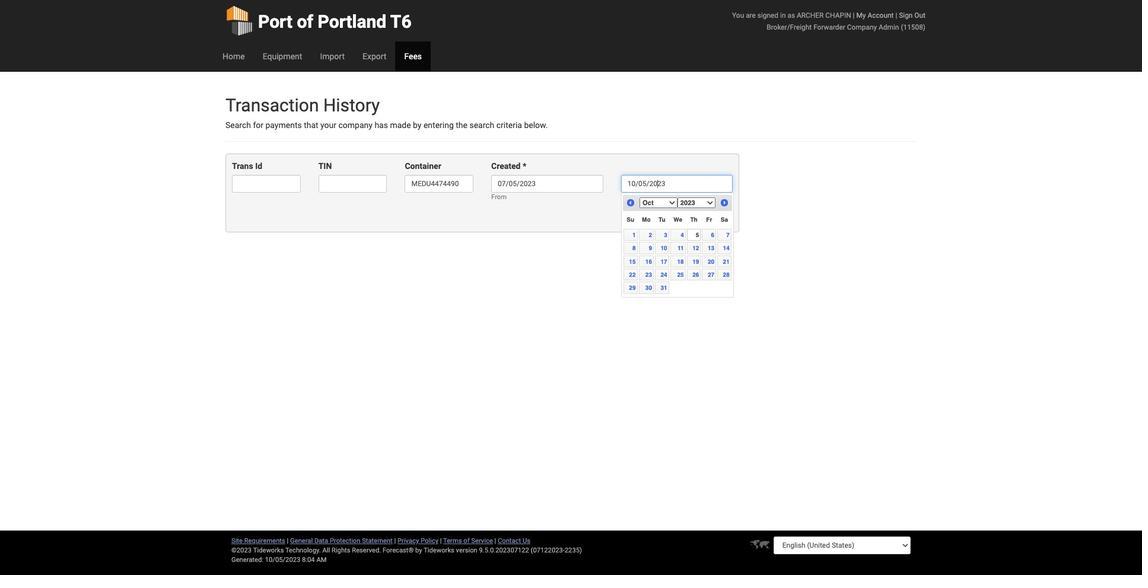 Task type: locate. For each thing, give the bounding box(es) containing it.
data
[[314, 538, 328, 545]]

company
[[847, 23, 877, 31]]

0 vertical spatial of
[[297, 11, 313, 32]]

sign
[[899, 11, 913, 20]]

10
[[661, 245, 667, 252]]

2 link
[[639, 229, 654, 241]]

| left general
[[287, 538, 289, 545]]

|
[[853, 11, 855, 20], [896, 11, 897, 20], [287, 538, 289, 545], [394, 538, 396, 545], [440, 538, 442, 545], [495, 538, 496, 545]]

9.5.0.202307122
[[479, 547, 529, 555]]

21
[[723, 258, 730, 265]]

27
[[708, 271, 714, 278]]

8
[[632, 245, 636, 252]]

company
[[338, 120, 373, 130]]

4 link
[[670, 229, 686, 241]]

| up forecast® on the bottom of the page
[[394, 538, 396, 545]]

28 link
[[717, 269, 731, 281]]

11
[[678, 245, 684, 252]]

search
[[470, 120, 494, 130]]

1 vertical spatial of
[[464, 538, 470, 545]]

Created * text field
[[491, 175, 603, 193]]

by right made
[[413, 120, 422, 130]]

©2023 tideworks
[[231, 547, 284, 555]]

signed
[[758, 11, 778, 20]]

14 link
[[717, 242, 731, 254]]

your
[[320, 120, 336, 130]]

13
[[708, 245, 714, 252]]

we
[[674, 216, 682, 223]]

1 vertical spatial search
[[704, 210, 726, 219]]

search up the 6
[[704, 210, 726, 219]]

by down privacy policy link
[[415, 547, 422, 555]]

has
[[375, 120, 388, 130]]

5 link
[[687, 229, 701, 241]]

by inside transaction history search for payments that your company has made by entering the search criteria below.
[[413, 120, 422, 130]]

my account link
[[856, 11, 894, 20]]

17
[[661, 258, 667, 265]]

search left for
[[225, 120, 251, 130]]

0 horizontal spatial of
[[297, 11, 313, 32]]

1 horizontal spatial search
[[704, 210, 726, 219]]

statement
[[362, 538, 393, 545]]

| left my
[[853, 11, 855, 20]]

search button
[[698, 206, 733, 223]]

generated:
[[231, 557, 263, 564]]

8 link
[[624, 242, 638, 254]]

23
[[645, 271, 652, 278]]

as
[[788, 11, 795, 20]]

21 link
[[717, 255, 731, 268]]

20
[[708, 258, 714, 265]]

us
[[523, 538, 530, 545]]

0 vertical spatial by
[[413, 120, 422, 130]]

th
[[690, 216, 698, 223]]

6
[[711, 231, 714, 238]]

site
[[231, 538, 243, 545]]

created *
[[491, 162, 526, 171]]

1 vertical spatial by
[[415, 547, 422, 555]]

sign out link
[[899, 11, 926, 20]]

port of portland t6
[[258, 11, 412, 32]]

of
[[297, 11, 313, 32], [464, 538, 470, 545]]

tideworks
[[424, 547, 454, 555]]

t6
[[390, 11, 412, 32]]

9 link
[[639, 242, 654, 254]]

home
[[222, 52, 245, 61]]

of right port
[[297, 11, 313, 32]]

| up tideworks
[[440, 538, 442, 545]]

9
[[649, 245, 652, 252]]

equipment
[[263, 52, 302, 61]]

trans
[[232, 162, 253, 171]]

general
[[290, 538, 313, 545]]

su
[[627, 216, 634, 223]]

7
[[726, 231, 730, 238]]

11 link
[[670, 242, 686, 254]]

created
[[491, 162, 521, 171]]

10 link
[[655, 242, 669, 254]]

fees
[[404, 52, 422, 61]]

of up version
[[464, 538, 470, 545]]

terms
[[443, 538, 462, 545]]

account
[[868, 11, 894, 20]]

home button
[[214, 42, 254, 71]]

29 link
[[624, 282, 638, 294]]

15 link
[[624, 255, 638, 268]]

mo
[[642, 216, 651, 223]]

all
[[322, 547, 330, 555]]

0 vertical spatial search
[[225, 120, 251, 130]]

7 link
[[717, 229, 731, 241]]

0 horizontal spatial search
[[225, 120, 251, 130]]

general data protection statement link
[[290, 538, 393, 545]]

that
[[304, 120, 318, 130]]

tin
[[318, 162, 332, 171]]

1 horizontal spatial of
[[464, 538, 470, 545]]

15
[[629, 258, 636, 265]]

admin
[[879, 23, 899, 31]]

chapin
[[825, 11, 851, 20]]

id
[[255, 162, 262, 171]]

archer
[[797, 11, 824, 20]]

22 link
[[624, 269, 638, 281]]

30 link
[[639, 282, 654, 294]]

rights
[[332, 547, 350, 555]]

28
[[723, 271, 730, 278]]

by
[[413, 120, 422, 130], [415, 547, 422, 555]]

am
[[316, 557, 327, 564]]

site requirements | general data protection statement | privacy policy | terms of service | contact us ©2023 tideworks technology. all rights reserved. forecast® by tideworks version 9.5.0.202307122 (07122023-2235) generated: 10/05/2023 8:04 am
[[231, 538, 582, 564]]



Task type: describe. For each thing, give the bounding box(es) containing it.
2
[[649, 231, 652, 238]]

16 link
[[639, 255, 654, 268]]

17 link
[[655, 255, 669, 268]]

of inside site requirements | general data protection statement | privacy policy | terms of service | contact us ©2023 tideworks technology. all rights reserved. forecast® by tideworks version 9.5.0.202307122 (07122023-2235) generated: 10/05/2023 8:04 am
[[464, 538, 470, 545]]

4
[[681, 231, 684, 238]]

MM/dd/yyyy text field
[[621, 175, 733, 193]]

out
[[915, 11, 926, 20]]

import
[[320, 52, 345, 61]]

24
[[661, 271, 667, 278]]

are
[[746, 11, 756, 20]]

8:04
[[302, 557, 315, 564]]

19 link
[[687, 255, 701, 268]]

privacy policy link
[[398, 538, 438, 545]]

16
[[645, 258, 652, 265]]

portland
[[318, 11, 386, 32]]

12 link
[[687, 242, 701, 254]]

(07122023-
[[531, 547, 565, 555]]

25
[[677, 271, 684, 278]]

5
[[696, 231, 699, 238]]

20 link
[[702, 255, 716, 268]]

site requirements link
[[231, 538, 285, 545]]

forecast®
[[383, 547, 414, 555]]

forwarder
[[814, 23, 845, 31]]

container
[[405, 162, 441, 171]]

| left sign
[[896, 11, 897, 20]]

sa
[[721, 216, 728, 223]]

contact
[[498, 538, 521, 545]]

search inside transaction history search for payments that your company has made by entering the search criteria below.
[[225, 120, 251, 130]]

18 link
[[670, 255, 686, 268]]

technology.
[[285, 547, 321, 555]]

29
[[629, 284, 636, 292]]

port of portland t6 link
[[225, 0, 412, 42]]

export button
[[354, 42, 395, 71]]

TIN text field
[[318, 175, 387, 193]]

criteria
[[496, 120, 522, 130]]

terms of service link
[[443, 538, 493, 545]]

*
[[523, 162, 526, 171]]

1 link
[[624, 229, 638, 241]]

| up 9.5.0.202307122
[[495, 538, 496, 545]]

25 link
[[670, 269, 686, 281]]

clear button
[[666, 206, 696, 223]]

contact us link
[[498, 538, 530, 545]]

14
[[723, 245, 730, 252]]

for
[[253, 120, 263, 130]]

26 link
[[687, 269, 701, 281]]

equipment button
[[254, 42, 311, 71]]

policy
[[421, 538, 438, 545]]

to
[[621, 194, 628, 201]]

service
[[471, 538, 493, 545]]

made
[[390, 120, 411, 130]]

30
[[645, 284, 652, 292]]

my
[[856, 11, 866, 20]]

10/05/2023
[[265, 557, 300, 564]]

Container text field
[[405, 175, 474, 193]]

search inside button
[[704, 210, 726, 219]]

below.
[[524, 120, 548, 130]]

history
[[323, 95, 380, 116]]

entering
[[424, 120, 454, 130]]

you are signed in as archer chapin | my account | sign out broker/freight forwarder company admin (11508)
[[732, 11, 926, 31]]

Trans Id text field
[[232, 175, 301, 193]]

27 link
[[702, 269, 716, 281]]

import button
[[311, 42, 354, 71]]

protection
[[330, 538, 360, 545]]

26
[[693, 271, 699, 278]]

by inside site requirements | general data protection statement | privacy policy | terms of service | contact us ©2023 tideworks technology. all rights reserved. forecast® by tideworks version 9.5.0.202307122 (07122023-2235) generated: 10/05/2023 8:04 am
[[415, 547, 422, 555]]

6 link
[[702, 229, 716, 241]]

privacy
[[398, 538, 419, 545]]

1
[[632, 231, 636, 238]]

from
[[491, 194, 507, 201]]

12
[[693, 245, 699, 252]]

payments
[[265, 120, 302, 130]]



Task type: vqa. For each thing, say whether or not it's contained in the screenshot.
the topmost of
yes



